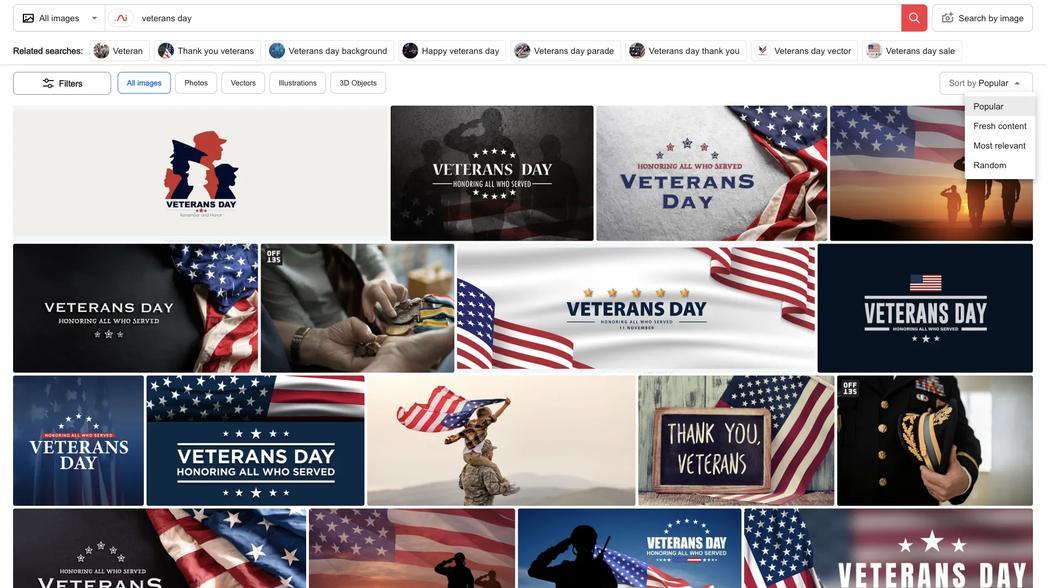 Task type: vqa. For each thing, say whether or not it's contained in the screenshot.
the top 'See all'
no



Task type: locate. For each thing, give the bounding box(es) containing it.
available
[[272, 52, 302, 61]]

asset happy veterans day united states of america background vector illustration image
[[818, 244, 1035, 384]]

list box
[[965, 92, 1036, 179]]

popular
[[979, 78, 1009, 88], [974, 101, 1004, 111]]

asset happy veterans day concept made from american flag and the text on dark stone background. image
[[597, 106, 829, 252]]

asset veterans day background design. banner, poster, greeting card. vector illustration. image
[[147, 376, 366, 518]]

filters
[[59, 78, 83, 88]]

3d inside veterans day royalty-free images 177,608 veterans day stock photos, 3d objects, vectors, and illustrations are available royalty-free. see veterans day stock video clips
[[135, 52, 145, 61]]

1 vertical spatial popular
[[974, 101, 1004, 111]]

1 horizontal spatial and
[[204, 52, 217, 61]]

veterans day background link
[[263, 40, 397, 61]]

asset silhouette of soldier with usa flag against the sunset. greeting card for veterans day, memorial day, independence day image
[[518, 509, 743, 589]]

stock left video
[[407, 52, 425, 61]]

holidays
[[187, 17, 216, 26]]

image
[[1001, 13, 1024, 23]]

by for popular
[[968, 78, 977, 88]]

veterans
[[221, 46, 254, 56], [450, 46, 483, 56], [43, 52, 72, 61], [362, 52, 391, 61]]

veterans inside veterans day vector button
[[775, 46, 809, 56]]

thank you veterans image
[[158, 42, 175, 59]]

day left vector
[[812, 46, 826, 56]]

holidays, festivals, and events
[[53, 17, 159, 26]]

1 horizontal spatial you
[[726, 46, 740, 56]]

1 horizontal spatial 3d
[[340, 78, 349, 87]]

1 horizontal spatial stock
[[407, 52, 425, 61]]

background
[[342, 46, 387, 56]]

images
[[163, 35, 205, 50], [137, 78, 162, 87]]

you
[[204, 46, 218, 56], [726, 46, 740, 56]]

popular inside option
[[974, 101, 1004, 111]]

searches:
[[45, 46, 83, 56]]

stock down day
[[88, 52, 106, 61]]

veterans right veterans day background icon
[[289, 46, 323, 56]]

veterans inside veterans day background button
[[289, 46, 323, 56]]

asset happy veterans day concept. american flags against a blackboard background. november 11. image
[[13, 244, 259, 384]]

happy veterans day
[[422, 46, 499, 56]]

veterans right video
[[450, 46, 483, 56]]

1 vertical spatial silhouettes of soldiers saluting on background of sunset or sunrise and usa flag. greeting card for veterans day, memorial day, independence day. america celebration. stock photo image
[[309, 509, 516, 589]]

0 vertical spatial and
[[121, 17, 133, 26]]

veterans inside veterans day sale button
[[886, 46, 921, 56]]

3d objects link
[[331, 72, 386, 94]]

silhouettes of soldiers saluting on background of sunset or sunrise and usa flag. greeting card for veterans day, memorial day, independence day. america celebration. stock photo image
[[830, 106, 1035, 252], [309, 509, 516, 589]]

sort
[[949, 78, 965, 88]]

asset close up male military officer in dress uniform holding hat image
[[837, 376, 1035, 517]]

veterans day background button
[[265, 40, 394, 61]]

1 vertical spatial images
[[137, 78, 162, 87]]

objects,
[[147, 52, 173, 61]]

happy veterans day button
[[399, 40, 507, 61]]

veterans inside 'veterans day thank you' button
[[649, 46, 684, 56]]

festivals,
[[87, 17, 119, 26]]

most relevant
[[974, 140, 1026, 150]]

by left image
[[989, 13, 998, 23]]

0 horizontal spatial you
[[204, 46, 218, 56]]

photos link
[[175, 72, 217, 94]]

asset grandfather showing grandson old war medals image
[[261, 244, 456, 384]]

fresh
[[974, 121, 996, 131]]

us holidays link
[[174, 17, 216, 26]]

0 vertical spatial silhouettes of soldiers saluting on background of sunset or sunrise and usa flag. greeting card for veterans day, memorial day, independence day. america celebration. stock photo image
[[830, 106, 1035, 252]]

0 horizontal spatial asset silhouettes of soldiers saluting on background of sunset or sunrise and usa flag. greeting card for veterans day, memorial day, independence day. america celebration. image
[[309, 509, 516, 589]]

day left sale
[[923, 46, 937, 56]]

0 horizontal spatial and
[[121, 17, 133, 26]]

offset by shutterstock image for asset grandfather showing grandson old war medals image
[[265, 248, 283, 266]]

day
[[326, 46, 340, 56], [485, 46, 499, 56], [571, 46, 585, 56], [686, 46, 700, 56], [812, 46, 826, 56], [923, 46, 937, 56], [74, 52, 86, 61], [393, 52, 405, 61]]

veterans day parade
[[534, 46, 614, 56]]

2 you from the left
[[726, 46, 740, 56]]

asset veterans day banner.	modern design. image
[[13, 101, 390, 246]]

royalty-
[[95, 35, 137, 50], [304, 52, 329, 61]]

1 vertical spatial and
[[204, 52, 217, 61]]

thank
[[178, 46, 202, 56]]

and left "events"
[[121, 17, 133, 26]]

popular option
[[965, 96, 1036, 116]]

asset happy veterans day banner. honoring all who served. vector illustration image
[[457, 238, 817, 379]]

1 horizontal spatial images
[[163, 35, 205, 50]]

veterans for veterans day thank you
[[649, 46, 684, 56]]

1 horizontal spatial royalty-
[[304, 52, 329, 61]]

3d left objects
[[340, 78, 349, 87]]

veterans up 177,608
[[13, 35, 64, 50]]

0 vertical spatial royalty-
[[95, 35, 137, 50]]

happy veterans day concept. vintage american flags against blackboard  background. november 11. stock photo image
[[13, 509, 308, 589]]

veterans left are on the left of the page
[[221, 46, 254, 56]]

by
[[989, 13, 998, 23], [968, 78, 977, 88]]

and inside veterans day royalty-free images 177,608 veterans day stock photos, 3d objects, vectors, and illustrations are available royalty-free. see veterans day stock video clips
[[204, 52, 217, 61]]

1 horizontal spatial asset silhouettes of soldiers saluting on background of sunset or sunrise and usa flag. greeting card for veterans day, memorial day, independence day. america celebration. image
[[830, 106, 1035, 252]]

veterans day background image
[[269, 42, 286, 59]]

0 horizontal spatial silhouettes of soldiers saluting on background of sunset or sunrise and usa flag. greeting card for veterans day, memorial day, independence day. america celebration. stock photo image
[[309, 509, 516, 589]]

holidays,
[[53, 17, 84, 26]]

military man father carrying happy little son with american flag on shoulders and enjoying amazing summer nature view on sunny day on july 4th, happy male soldier dad reunited with son after us army stock photo image
[[367, 376, 637, 517]]

0 horizontal spatial by
[[968, 78, 977, 88]]

veterans
[[13, 35, 64, 50], [289, 46, 323, 56], [534, 46, 569, 56], [649, 46, 684, 56], [775, 46, 809, 56], [886, 46, 921, 56]]

1 vertical spatial royalty-
[[304, 52, 329, 61]]

veterans for veterans day vector
[[775, 46, 809, 56]]

day left parade
[[571, 46, 585, 56]]

0 horizontal spatial 3d
[[135, 52, 145, 61]]

veterans right 'see'
[[362, 52, 391, 61]]

veterans right veterans day thank you icon
[[649, 46, 684, 56]]

0 horizontal spatial royalty-
[[95, 35, 137, 50]]

popular up fresh
[[974, 101, 1004, 111]]

0 vertical spatial images
[[163, 35, 205, 50]]

veterans right veterans day sale image
[[886, 46, 921, 56]]

by inside button
[[989, 13, 998, 23]]

happy veterans day concept made from american flag and the text on dark stone background. stock photo image
[[597, 106, 829, 252]]

asset military man father carrying happy little son with american flag on shoulders and enjoying amazing summer nature view on sunny day on july 4th, happy male soldier dad reunited with son after us army image
[[367, 376, 637, 517]]

veterans day thank you image
[[629, 42, 646, 59]]

0 horizontal spatial stock
[[88, 52, 106, 61]]

by right sort
[[968, 78, 977, 88]]

1 vertical spatial by
[[968, 78, 977, 88]]

3d down free
[[135, 52, 145, 61]]

day left veterans day parade icon
[[485, 46, 499, 56]]

veterans day on national flag background. usa holidays.  stock photo image
[[745, 509, 1035, 589]]

random option
[[965, 155, 1036, 175]]

offset by shutterstock image
[[265, 248, 283, 266], [265, 248, 283, 266], [842, 380, 859, 398]]

177,608
[[13, 52, 41, 61]]

0 vertical spatial 3d
[[135, 52, 145, 61]]

search image
[[908, 11, 922, 25]]

images right all
[[137, 78, 162, 87]]

asset happy veterans day concept. vintage american flags against blackboard  background. november 11. image
[[13, 509, 308, 589]]

happy veterans day - 11th november 2023, usa background, veterans day concept with the us flag - holiday united states of america. we will be closed, instagram post and story. stock illustration image
[[13, 376, 144, 517]]

veterans day sale
[[886, 46, 955, 56]]

thank you veterans button
[[154, 40, 261, 61]]

video
[[427, 52, 445, 61]]

1 horizontal spatial silhouettes of soldiers saluting on background of sunset or sunrise and usa flag. greeting card for veterans day, memorial day, independence day. america celebration. stock photo image
[[830, 106, 1035, 252]]

1 vertical spatial 3d
[[340, 78, 349, 87]]

veterans day thank you link
[[624, 40, 749, 61]]

veteran button
[[90, 40, 150, 61]]

images up the vectors, at left top
[[163, 35, 205, 50]]

1 horizontal spatial by
[[989, 13, 998, 23]]

offset by shutterstock image inside asset close up male military officer in dress uniform holding hat image
[[842, 380, 859, 398]]

stock
[[88, 52, 106, 61], [407, 52, 425, 61]]

vector
[[828, 46, 852, 56]]

asset silhouettes of soldiers saluting on background of sunset or sunrise and usa flag. greeting card for veterans day, memorial day, independence day. america celebration. image
[[830, 106, 1035, 252], [309, 509, 516, 589]]

silhouettes of soldiers saluting on background of sunset or sunrise and usa flag. greeting card for veterans day, memorial day, independence day. america celebration. stock photo image for the topmost asset silhouettes of soldiers saluting on background of sunset or sunrise and usa flag. greeting card for veterans day, memorial day, independence day. america celebration. image
[[830, 106, 1035, 252]]

veterans inside veterans day parade button
[[534, 46, 569, 56]]

day down day
[[74, 52, 86, 61]]

veterans day thank you
[[649, 46, 740, 56]]

royalty- up 'photos,'
[[95, 35, 137, 50]]

vectors link
[[222, 72, 265, 94]]

free.
[[329, 52, 344, 61]]

and
[[121, 17, 133, 26], [204, 52, 217, 61]]

veterans right veterans day parade icon
[[534, 46, 569, 56]]

veterans right veterans day vector image
[[775, 46, 809, 56]]

and right thank
[[204, 52, 217, 61]]

royalty- right available
[[304, 52, 329, 61]]

thank
[[702, 46, 724, 56]]

sale
[[940, 46, 955, 56]]

0 vertical spatial by
[[989, 13, 998, 23]]

happy veterans day concept. american flags against a blackboard background. november 11. stock photo image
[[13, 244, 259, 384]]

0 horizontal spatial images
[[137, 78, 162, 87]]

veterans day vector button
[[751, 40, 859, 61]]

happy veterans day image
[[402, 42, 419, 59]]

3d
[[135, 52, 145, 61], [340, 78, 349, 87]]

day inside button
[[923, 46, 937, 56]]

popular up the popular option at top
[[979, 78, 1009, 88]]

search by image button
[[932, 5, 1034, 31]]

vectors,
[[175, 52, 202, 61]]

veterans for veterans day parade
[[534, 46, 569, 56]]

fresh content option
[[965, 116, 1036, 136]]



Task type: describe. For each thing, give the bounding box(es) containing it.
veterans day banner.	modern design. stock vector image
[[13, 111, 390, 246]]

asset the text thank you veterans written in a chalkboard and a flag of the united states, on a rustic wooden background image
[[639, 376, 836, 517]]

3d inside 3d objects link
[[340, 78, 349, 87]]

parade
[[587, 46, 614, 56]]

the text thank you veterans written in a chalkboard and a flag of the united states, on a rustic wooden background stock photo image
[[639, 376, 836, 517]]

asset silhouettes of soldiers saluting with veterans day honoring all who served inscription on rusty iron background. american holiday typography poster. banner, flyer, sticker, greeting card, postcard. image
[[391, 106, 595, 252]]

3d objects
[[340, 78, 377, 87]]

veteran image
[[93, 42, 110, 59]]

random
[[974, 160, 1007, 170]]

us holidays
[[174, 17, 216, 26]]

1 you from the left
[[204, 46, 218, 56]]

see
[[346, 52, 360, 61]]

happy veterans day united states of america background vector illustration stock vector image
[[818, 244, 1035, 384]]

silhouette of soldier with usa flag against the sunset. greeting card for veterans day, memorial day, independence day stock photo image
[[518, 509, 743, 589]]

veterans day parade button
[[511, 40, 621, 61]]

day inside button
[[571, 46, 585, 56]]

veterans day sale link
[[861, 40, 965, 61]]

images
[[13, 17, 38, 26]]

search by image
[[959, 13, 1024, 23]]

veterans down day
[[43, 52, 72, 61]]

images link
[[13, 17, 38, 26]]

events
[[136, 17, 159, 26]]

related
[[13, 46, 43, 56]]

veterans day vector
[[775, 46, 852, 56]]

0 vertical spatial asset silhouettes of soldiers saluting on background of sunset or sunrise and usa flag. greeting card for veterans day, memorial day, independence day. america celebration. image
[[830, 106, 1035, 252]]

1 vertical spatial asset silhouettes of soldiers saluting on background of sunset or sunrise and usa flag. greeting card for veterans day, memorial day, independence day. america celebration. image
[[309, 509, 516, 589]]

by for image
[[989, 13, 998, 23]]

2 stock from the left
[[407, 52, 425, 61]]

illustrations
[[279, 78, 317, 87]]

objects
[[352, 78, 377, 87]]

thank you veterans
[[178, 46, 254, 56]]

happy veterans day link
[[397, 40, 509, 61]]

all images link
[[118, 72, 171, 94]]

veterans day parade link
[[509, 40, 624, 61]]

veteran
[[113, 46, 143, 56]]

veterans day background design. banner, poster, greeting card. vector illustration. stock vector image
[[147, 376, 366, 518]]

all
[[127, 78, 135, 87]]

day left thank
[[686, 46, 700, 56]]

most relevant option
[[965, 136, 1036, 155]]

list box containing popular
[[965, 92, 1036, 179]]

day right background
[[393, 52, 405, 61]]

silhouettes of soldiers saluting on background of sunset or sunrise and usa flag. greeting card for veterans day, memorial day, independence day. america celebration. stock photo image for the bottommost asset silhouettes of soldiers saluting on background of sunset or sunrise and usa flag. greeting card for veterans day, memorial day, independence day. america celebration. image
[[309, 509, 516, 589]]

fresh content
[[974, 121, 1027, 131]]

relevant
[[995, 140, 1026, 150]]

are
[[259, 52, 270, 61]]

veterans day parade image
[[514, 42, 531, 59]]

photos,
[[108, 52, 133, 61]]

ai powered search image
[[114, 11, 127, 25]]

veterans day vector image
[[755, 42, 772, 59]]

free
[[137, 35, 160, 50]]

silhouettes of soldiers saluting with veterans day honoring all who served inscription on rusty iron background. american holiday typography poster. banner, flyer, sticker, greeting card, postcard. stock photo image
[[391, 106, 595, 252]]

photos
[[185, 78, 208, 87]]

asset happy veterans day - 11th november 2023, usa background, veterans day concept with the us flag - holiday united states of america. we will be closed, instagram post and story. image
[[13, 376, 144, 517]]

grandfather showing grandson old war medals stock photo image
[[261, 244, 456, 384]]

veterans for veterans day sale
[[886, 46, 921, 56]]

filters button
[[13, 72, 111, 95]]

illustrations link
[[270, 72, 326, 94]]

veterans for veterans day background
[[289, 46, 323, 56]]

vectors
[[231, 78, 256, 87]]

popular button
[[979, 75, 1022, 92]]

veterans inside veterans day royalty-free images 177,608 veterans day stock photos, 3d objects, vectors, and illustrations are available royalty-free. see veterans day stock video clips
[[13, 35, 64, 50]]

day
[[68, 35, 91, 50]]

veterans day sale button
[[863, 40, 963, 61]]

illustrations
[[219, 52, 257, 61]]

asset veterans day on national flag background. usa holidays. image
[[745, 509, 1035, 589]]

all images
[[127, 78, 162, 87]]

veterans day royalty-free images 177,608 veterans day stock photos, 3d objects, vectors, and illustrations are available royalty-free. see veterans day stock video clips
[[13, 35, 463, 61]]

veteran link
[[87, 40, 152, 61]]

us
[[174, 17, 185, 26]]

search
[[959, 13, 987, 23]]

offset by shutterstock image
[[842, 380, 859, 398]]

veterans day sale image
[[866, 42, 883, 59]]

content
[[999, 121, 1027, 131]]

veterans day thank you button
[[626, 40, 747, 61]]

happy
[[422, 46, 447, 56]]

see veterans day stock video clips link
[[346, 52, 463, 61]]

veterans day vector link
[[749, 40, 861, 61]]

offset by shutterstock image for asset close up male military officer in dress uniform holding hat image
[[842, 380, 859, 398]]

sort by popular
[[949, 78, 1009, 88]]

1 stock from the left
[[88, 52, 106, 61]]

veterans day background
[[289, 46, 387, 56]]

holidays, festivals, and events link
[[53, 17, 159, 26]]

0 vertical spatial popular
[[979, 78, 1009, 88]]

happy veterans day banner. honoring all who served. vector illustration stock vector image
[[457, 248, 817, 379]]

images inside veterans day royalty-free images 177,608 veterans day stock photos, 3d objects, vectors, and illustrations are available royalty-free. see veterans day stock video clips
[[163, 35, 205, 50]]

related searches:
[[13, 46, 83, 56]]

close up male military officer in dress uniform holding hat stock photo image
[[837, 376, 1035, 517]]

clips
[[447, 52, 463, 61]]

thank you veterans link
[[152, 40, 263, 61]]

day left 'see'
[[326, 46, 340, 56]]

most
[[974, 140, 993, 150]]



